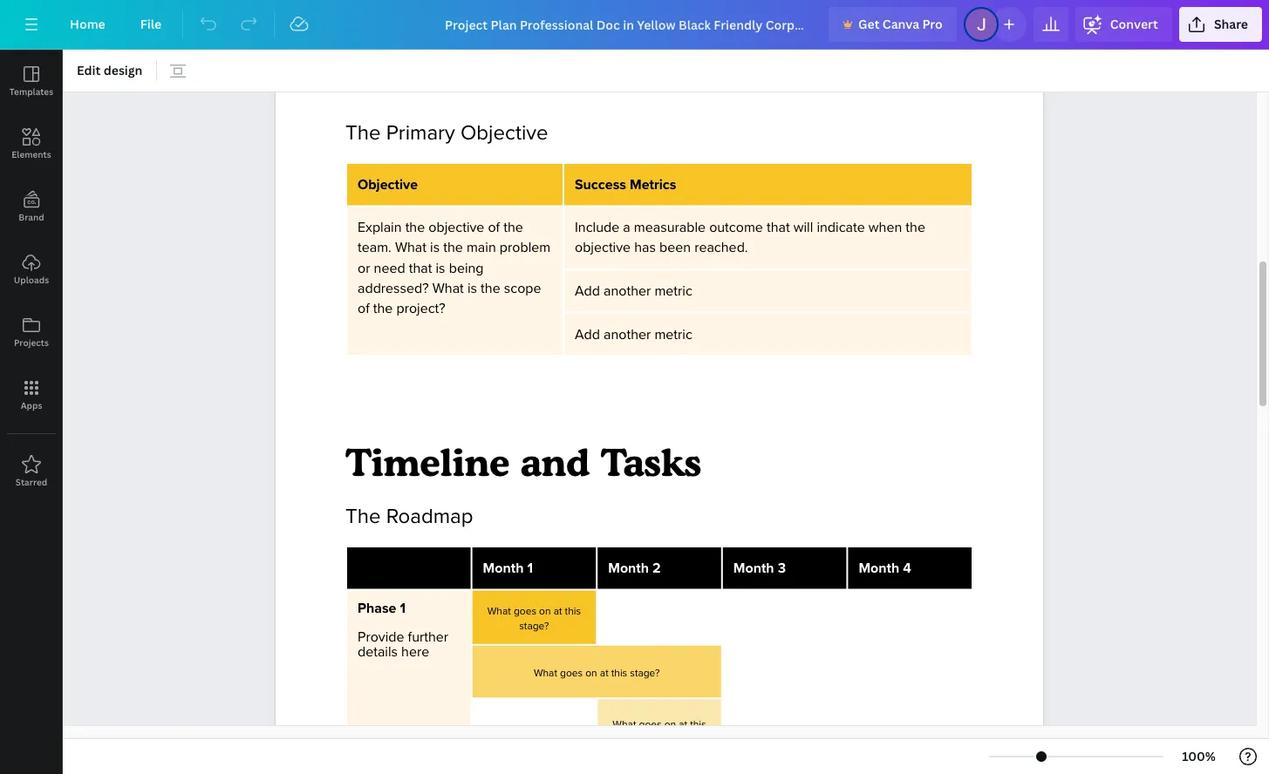 Task type: vqa. For each thing, say whether or not it's contained in the screenshot.
100%
yes



Task type: describe. For each thing, give the bounding box(es) containing it.
edit design button
[[70, 57, 150, 85]]

elements
[[12, 148, 51, 161]]

brand button
[[0, 175, 63, 238]]

brand
[[19, 211, 44, 223]]

starred button
[[0, 441, 63, 503]]

share
[[1214, 16, 1249, 32]]

templates button
[[0, 50, 63, 113]]

share button
[[1180, 7, 1263, 42]]

the roadmap
[[346, 505, 479, 530]]

canva
[[883, 16, 920, 32]]

the for the roadmap
[[346, 505, 381, 530]]

home link
[[56, 7, 119, 42]]

edit
[[77, 62, 101, 79]]

file button
[[126, 7, 176, 42]]

convert
[[1111, 16, 1159, 32]]

timeline and tasks
[[346, 439, 702, 485]]

tasks
[[601, 439, 702, 485]]

the for the primary objective
[[346, 121, 381, 146]]

roadmap
[[386, 505, 473, 530]]

projects button
[[0, 301, 63, 364]]

get canva pro button
[[829, 7, 957, 42]]

Design title text field
[[431, 7, 822, 42]]

100%
[[1182, 749, 1216, 765]]

uploads
[[14, 274, 49, 286]]

templates
[[9, 86, 53, 98]]

objective
[[461, 121, 549, 146]]

get
[[859, 16, 880, 32]]

apps button
[[0, 364, 63, 427]]



Task type: locate. For each thing, give the bounding box(es) containing it.
edit design
[[77, 62, 143, 79]]

the
[[346, 121, 381, 146], [346, 505, 381, 530]]

apps
[[21, 400, 42, 412]]

2 the from the top
[[346, 505, 381, 530]]

primary
[[386, 121, 455, 146]]

get canva pro
[[859, 16, 943, 32]]

the primary objective
[[346, 121, 549, 146]]

home
[[70, 16, 105, 32]]

pro
[[923, 16, 943, 32]]

the left the roadmap
[[346, 505, 381, 530]]

uploads button
[[0, 238, 63, 301]]

side panel tab list
[[0, 50, 63, 503]]

elements button
[[0, 113, 63, 175]]

convert button
[[1076, 7, 1173, 42]]

the left primary
[[346, 121, 381, 146]]

projects
[[14, 337, 49, 349]]

main menu bar
[[0, 0, 1270, 50]]

design
[[104, 62, 143, 79]]

starred
[[15, 476, 47, 489]]

and
[[521, 439, 590, 485]]

100% button
[[1171, 743, 1228, 771]]

0 vertical spatial the
[[346, 121, 381, 146]]

timeline
[[346, 439, 510, 485]]

1 the from the top
[[346, 121, 381, 146]]

1 vertical spatial the
[[346, 505, 381, 530]]

file
[[140, 16, 162, 32]]



